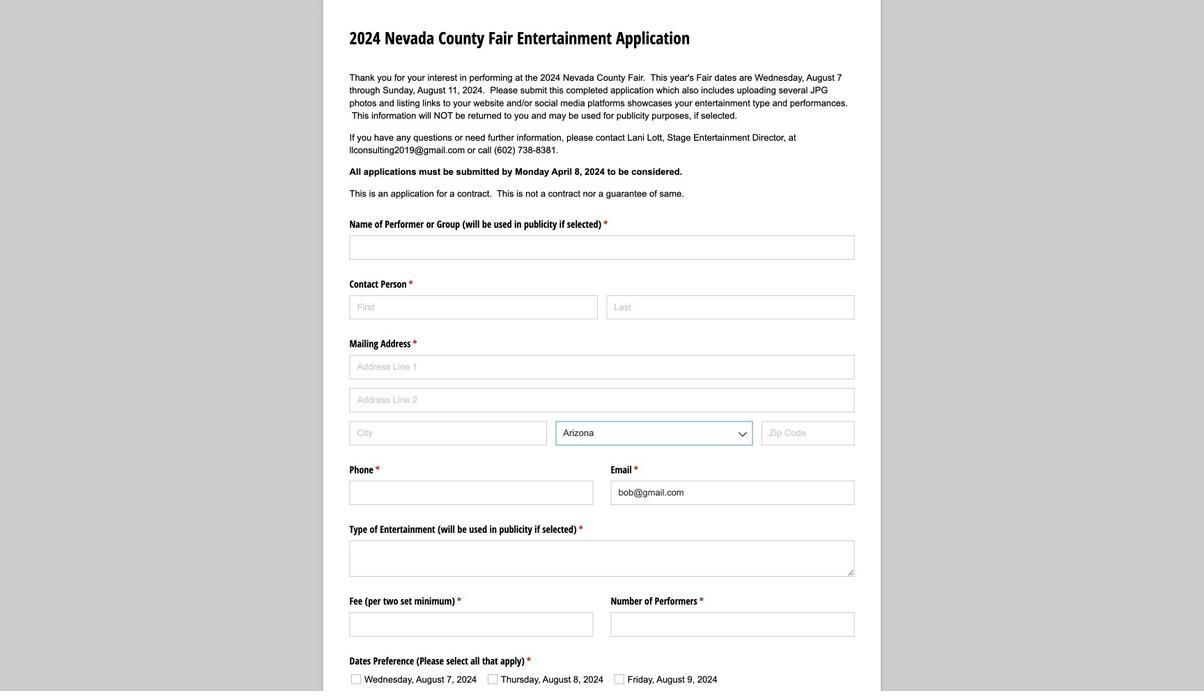 Task type: describe. For each thing, give the bounding box(es) containing it.
First text field
[[350, 295, 598, 320]]

Address Line 1 text field
[[350, 355, 855, 380]]

State text field
[[556, 421, 753, 446]]



Task type: locate. For each thing, give the bounding box(es) containing it.
Zip Code text field
[[762, 421, 855, 446]]

City text field
[[350, 421, 547, 446]]

checkbox-group element
[[346, 669, 855, 692]]

Last text field
[[607, 295, 855, 320]]

Address Line 2 text field
[[350, 388, 855, 413]]

None text field
[[350, 481, 594, 505], [611, 481, 855, 505], [350, 541, 855, 577], [350, 481, 594, 505], [611, 481, 855, 505], [350, 541, 855, 577]]

None text field
[[350, 236, 855, 260], [350, 613, 594, 637], [611, 613, 855, 637], [350, 236, 855, 260], [350, 613, 594, 637], [611, 613, 855, 637]]



